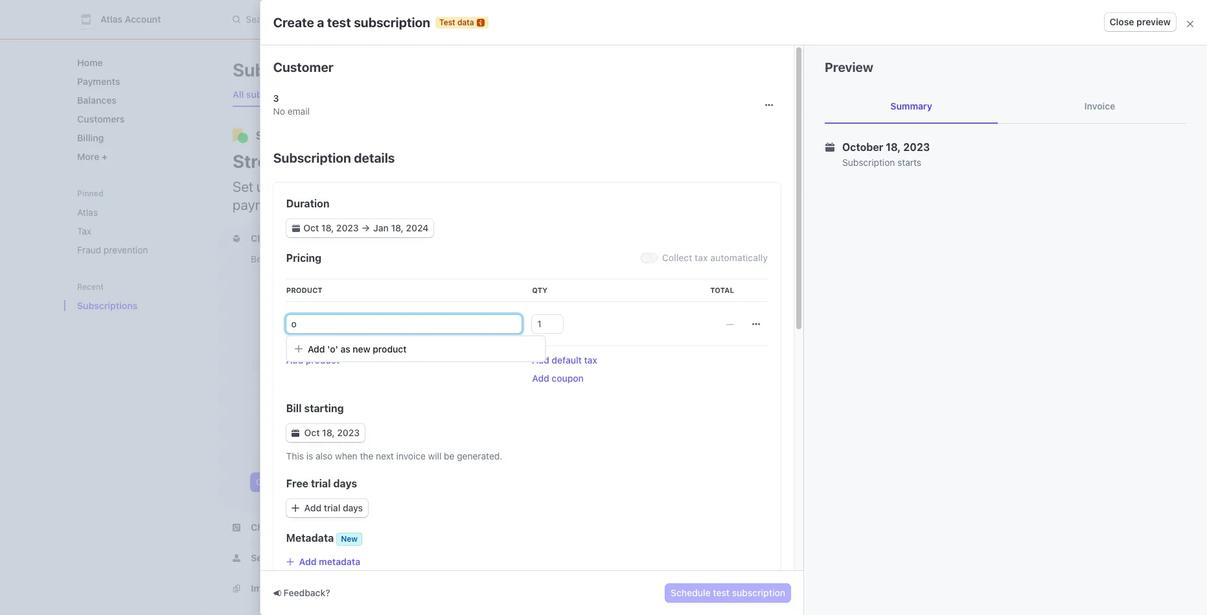 Task type: describe. For each thing, give the bounding box(es) containing it.
0 horizontal spatial the
[[360, 450, 374, 461]]

0 horizontal spatial subscription
[[273, 150, 351, 165]]

recurring inside the streamline your billing workflows set up and manage your billing operations to capture more revenue and accept recurring payments globally.
[[718, 178, 774, 195]]

add for add default tax
[[532, 355, 549, 366]]

manage
[[302, 178, 352, 195]]

pricing down this
[[287, 476, 317, 487]]

invoice
[[396, 450, 426, 461]]

they
[[427, 396, 445, 407]]

will
[[428, 450, 442, 461]]

workflows
[[425, 150, 513, 172]]

before
[[251, 253, 278, 264]]

start,
[[298, 253, 320, 264]]

charge
[[261, 396, 291, 407]]

before you start, learn about common recurring pricing models.
[[251, 253, 516, 264]]

all subscriptions
[[233, 89, 306, 100]]

of inside the "seat based determine price by the number of people using a subscription."
[[659, 297, 668, 309]]

view for seat based
[[527, 334, 547, 345]]

accept
[[673, 178, 715, 195]]

schedule test subscription button
[[666, 584, 791, 602]]

customers
[[294, 396, 338, 407]]

days for free trial days
[[333, 478, 357, 489]]

view docs for usage
[[261, 432, 305, 443]]

days for add trial days
[[343, 502, 363, 513]]

pricing down default in the left of the page
[[557, 382, 590, 393]]

add default tax button
[[532, 354, 598, 367]]

pricing inside dropdown button
[[309, 233, 340, 244]]

about
[[346, 253, 370, 264]]

0 horizontal spatial product
[[306, 355, 340, 366]]

svg image inside create pricing link
[[322, 478, 330, 486]]

default
[[552, 355, 582, 366]]

create pricing link
[[251, 473, 335, 491]]

trial for free
[[311, 478, 331, 489]]

add trial days button
[[286, 499, 368, 517]]

0 horizontal spatial recurring
[[411, 253, 449, 264]]

add metadata
[[299, 556, 360, 567]]

new
[[341, 534, 358, 544]]

to
[[494, 178, 506, 195]]

create pricing
[[256, 476, 317, 487]]

1 vertical spatial billing
[[386, 178, 422, 195]]

atlas for atlas
[[77, 207, 98, 218]]

test data
[[439, 17, 474, 27]]

view docs button for best
[[253, 325, 321, 349]]

recent
[[77, 282, 104, 292]]

18, for oct
[[322, 427, 335, 438]]

metadata
[[286, 532, 334, 544]]

choose your pricing model
[[251, 233, 370, 244]]

filter
[[851, 64, 872, 75]]

start date field
[[301, 222, 361, 235]]

'o'
[[327, 344, 338, 355]]

this
[[286, 450, 304, 461]]

automatically
[[710, 252, 768, 263]]

close
[[1110, 16, 1135, 27]]

view docs for good-
[[261, 334, 305, 345]]

based inside the "seat based determine price by the number of people using a subscription."
[[551, 283, 581, 295]]

recent navigation links element
[[64, 281, 207, 316]]

the inside the "seat based determine price by the number of people using a subscription."
[[609, 297, 622, 309]]

fraud
[[77, 244, 101, 255]]

based inside good-better-best provide a choice of escalating prices, based on tier of service.
[[419, 297, 445, 309]]

0 vertical spatial subscription
[[354, 15, 430, 29]]

billing inside usage based charge customers based on how much they use in a billing cycle.
[[261, 409, 286, 420]]

add for add 'o' as new product
[[308, 344, 325, 355]]

bill
[[286, 402, 302, 414]]

billing link
[[72, 127, 196, 148]]

details
[[354, 150, 395, 165]]

test inside button
[[713, 587, 730, 598]]

determine
[[527, 297, 570, 309]]

best
[[326, 283, 347, 295]]

search
[[246, 14, 276, 25]]

view docs button for determine
[[519, 325, 587, 349]]

add for add metadata
[[299, 556, 317, 567]]

on inside good-better-best provide a choice of escalating prices, based on tier of service.
[[447, 297, 458, 309]]

based left how
[[340, 396, 366, 407]]

2 and from the left
[[647, 178, 670, 195]]

balances
[[77, 95, 117, 106]]

0 vertical spatial pricing
[[840, 130, 876, 141]]

add product
[[286, 355, 340, 366]]

atlas for atlas account
[[100, 14, 122, 25]]

a inside usage based charge customers based on how much they use in a billing cycle.
[[475, 396, 480, 407]]

total
[[711, 286, 734, 294]]

starter
[[882, 157, 912, 168]]

—
[[726, 318, 734, 329]]

starting
[[304, 402, 344, 414]]

by
[[596, 297, 606, 309]]

oct
[[304, 427, 320, 438]]

customers
[[77, 113, 125, 124]]

product
[[286, 286, 323, 294]]

choose your pricing model button
[[233, 232, 373, 245]]

all
[[233, 89, 244, 100]]

payments
[[233, 196, 293, 213]]

october
[[843, 141, 884, 153]]

how
[[381, 396, 399, 407]]

customers link
[[72, 108, 196, 130]]

oct 18, 2023
[[304, 427, 360, 438]]

tier
[[460, 297, 474, 309]]

usage based charge customers based on how much they use in a billing cycle.
[[261, 382, 480, 420]]

tax
[[77, 226, 91, 237]]

data
[[458, 17, 474, 27]]

pricing left the models.
[[452, 253, 481, 264]]

balances link
[[72, 89, 196, 111]]

people
[[670, 297, 699, 309]]

add product button
[[286, 354, 340, 367]]

view for good-better-best
[[261, 334, 282, 345]]

payments link
[[72, 71, 196, 92]]

fraud prevention link
[[72, 239, 196, 261]]

using
[[701, 297, 724, 309]]

capture
[[509, 178, 556, 195]]

starts
[[898, 157, 922, 168]]

atlas account
[[100, 14, 161, 25]]

summary
[[891, 100, 932, 111]]

0 vertical spatial test
[[327, 15, 351, 29]]

invoice
[[1085, 100, 1116, 111]]

more
[[77, 151, 102, 162]]

no
[[273, 106, 285, 117]]

summary link
[[825, 89, 998, 123]]

this is also when the next invoice will be generated.
[[286, 450, 502, 461]]

more button
[[72, 146, 196, 167]]

svg image inside filter popup button
[[838, 66, 845, 74]]

better-
[[292, 283, 326, 295]]

add coupon button
[[532, 372, 584, 385]]

test
[[585, 40, 603, 48]]

subscriptions link
[[72, 295, 178, 316]]

new
[[353, 344, 371, 355]]

Find or add a test product… text field
[[286, 315, 522, 333]]

subscriptions
[[246, 89, 306, 100]]

create for create a test subscription
[[273, 15, 314, 29]]

customer
[[273, 60, 334, 75]]

next
[[376, 450, 394, 461]]



Task type: vqa. For each thing, say whether or not it's contained in the screenshot.
clock related to object
no



Task type: locate. For each thing, give the bounding box(es) containing it.
recurring right common on the top left of page
[[411, 253, 449, 264]]

0 vertical spatial atlas
[[100, 14, 122, 25]]

product right new
[[373, 344, 407, 355]]

feedback?
[[284, 587, 330, 598]]

of left the people
[[659, 297, 668, 309]]

0 vertical spatial tax
[[695, 252, 708, 263]]

tax right default in the left of the page
[[584, 355, 598, 366]]

and left accept
[[647, 178, 670, 195]]

add trial days
[[304, 502, 363, 513]]

provide
[[261, 297, 293, 309]]

the right by
[[609, 297, 622, 309]]

tax inside "button"
[[584, 355, 598, 366]]

atlas inside button
[[100, 14, 122, 25]]

home
[[77, 57, 103, 68]]

and right up
[[276, 178, 299, 195]]

docs up add product
[[284, 334, 305, 345]]

streamline your billing workflows set up and manage your billing operations to capture more revenue and accept recurring payments globally.
[[233, 150, 774, 213]]

add for add product
[[286, 355, 303, 366]]

atlas link
[[72, 202, 196, 223]]

0 horizontal spatial test
[[327, 15, 351, 29]]

view down "charge"
[[261, 432, 282, 443]]

0 vertical spatial subscriptions
[[233, 59, 351, 80]]

a down total on the right top
[[726, 297, 731, 309]]

create a test subscription
[[273, 15, 430, 29]]

0 vertical spatial the
[[609, 297, 622, 309]]

choice
[[303, 297, 330, 309]]

add up the usage at left bottom
[[286, 355, 303, 366]]

2023
[[904, 141, 930, 153], [337, 427, 360, 438]]

1 horizontal spatial product
[[373, 344, 407, 355]]

1 vertical spatial trial
[[324, 502, 340, 513]]

model inside dropdown button
[[343, 233, 370, 244]]

your up the "you"
[[287, 233, 307, 244]]

0 horizontal spatial pricing
[[286, 252, 322, 264]]

1 horizontal spatial and
[[647, 178, 670, 195]]

add left "coupon"
[[532, 373, 549, 384]]

1 vertical spatial the
[[360, 450, 374, 461]]

generated.
[[457, 450, 502, 461]]

2023 inside button
[[337, 427, 360, 438]]

view docs button
[[253, 325, 321, 349], [519, 325, 587, 349], [253, 424, 321, 447]]

1 vertical spatial days
[[343, 502, 363, 513]]

subscription details
[[273, 150, 395, 165]]

more
[[559, 178, 591, 195]]

1 vertical spatial create
[[256, 476, 285, 487]]

core navigation links element
[[72, 52, 196, 167]]

days inside button
[[343, 502, 363, 513]]

billing inside core navigation links element
[[77, 132, 104, 143]]

create for create pricing
[[256, 476, 285, 487]]

the left next
[[360, 450, 374, 461]]

subscription up manage
[[273, 150, 351, 165]]

close preview
[[1110, 16, 1171, 27]]

1 horizontal spatial tax
[[695, 252, 708, 263]]

2023 inside october 18, 2023 subscription starts
[[904, 141, 930, 153]]

0 vertical spatial model
[[343, 233, 370, 244]]

docs
[[284, 334, 305, 345], [550, 334, 571, 345], [284, 432, 305, 443]]

trial right free
[[311, 478, 331, 489]]

free trial days
[[286, 478, 357, 489]]

add for add trial days
[[304, 502, 322, 513]]

based right prices,
[[419, 297, 445, 309]]

end date field
[[371, 222, 431, 235]]

1 vertical spatial 18,
[[322, 427, 335, 438]]

pinned navigation links element
[[72, 188, 196, 261]]

a down the product
[[295, 297, 300, 309]]

add inside "button"
[[532, 373, 549, 384]]

0 vertical spatial your
[[328, 150, 366, 172]]

your inside choose your pricing model dropdown button
[[287, 233, 307, 244]]

on left how
[[368, 396, 379, 407]]

a inside good-better-best provide a choice of escalating prices, based on tier of service.
[[295, 297, 300, 309]]

trial
[[311, 478, 331, 489], [324, 502, 340, 513]]

0 vertical spatial create
[[273, 15, 314, 29]]

fraud prevention
[[77, 244, 148, 255]]

1 vertical spatial subscription
[[732, 587, 786, 598]]

0 horizontal spatial tax
[[584, 355, 598, 366]]

tab list containing summary
[[825, 89, 1187, 124]]

1 vertical spatial 2023
[[337, 427, 360, 438]]

1 horizontal spatial subscription
[[732, 587, 786, 598]]

streamline
[[233, 150, 324, 172]]

view docs button down subscription.
[[519, 325, 587, 349]]

18, for october
[[886, 141, 901, 153]]

svg image inside oct 18, 2023 button
[[291, 429, 299, 437]]

escalating
[[344, 297, 386, 309]]

0 vertical spatial on
[[447, 297, 458, 309]]

a inside the "seat based determine price by the number of people using a subscription."
[[726, 297, 731, 309]]

qty
[[532, 286, 548, 294]]

preview
[[825, 60, 874, 75]]

docs up this
[[284, 432, 305, 443]]

svg image inside choose your pricing model dropdown button
[[233, 235, 240, 242]]

0 vertical spatial recurring
[[718, 178, 774, 195]]

add left 'o'
[[308, 344, 325, 355]]

3 of from the left
[[659, 297, 668, 309]]

billing
[[77, 132, 104, 143], [853, 157, 879, 168]]

atlas down pinned
[[77, 207, 98, 218]]

1 and from the left
[[276, 178, 299, 195]]

model right "coupon"
[[593, 382, 622, 393]]

seat
[[527, 283, 548, 295]]

docs up add default tax in the left of the page
[[550, 334, 571, 345]]

2023 for oct
[[337, 427, 360, 438]]

0 vertical spatial billing
[[77, 132, 104, 143]]

metadata
[[319, 556, 360, 567]]

view docs button for charge
[[253, 424, 321, 447]]

1 horizontal spatial atlas
[[100, 14, 122, 25]]

docs for determine
[[550, 334, 571, 345]]

good-better-best provide a choice of escalating prices, based on tier of service.
[[261, 283, 485, 321]]

1 vertical spatial billing
[[853, 157, 879, 168]]

view docs down service.
[[261, 334, 305, 345]]

a right in
[[475, 396, 480, 407]]

18, inside october 18, 2023 subscription starts
[[886, 141, 901, 153]]

model up about
[[343, 233, 370, 244]]

add inside button
[[304, 502, 322, 513]]

0 horizontal spatial 18,
[[322, 427, 335, 438]]

account
[[125, 14, 161, 25]]

0 horizontal spatial model
[[343, 233, 370, 244]]

data
[[604, 40, 622, 48]]

1 vertical spatial model
[[593, 382, 622, 393]]

add down metadata in the left bottom of the page
[[299, 556, 317, 567]]

test up "customer" in the top of the page
[[327, 15, 351, 29]]

billing starter
[[853, 157, 912, 168]]

days up new
[[343, 502, 363, 513]]

1 horizontal spatial pricing
[[840, 130, 876, 141]]

your up manage
[[328, 150, 366, 172]]

0 vertical spatial 2023
[[904, 141, 930, 153]]

add inside "button"
[[532, 355, 549, 366]]

recurring
[[718, 178, 774, 195], [411, 253, 449, 264]]

coupon
[[552, 373, 584, 384]]

atlas
[[100, 14, 122, 25], [77, 207, 98, 218]]

subscriptions up the subscriptions
[[233, 59, 351, 80]]

view docs down subscription.
[[527, 334, 571, 345]]

1 horizontal spatial on
[[447, 297, 458, 309]]

add up add coupon
[[532, 355, 549, 366]]

billing for billing
[[77, 132, 104, 143]]

seat based determine price by the number of people using a subscription.
[[527, 283, 731, 321]]

1 vertical spatial atlas
[[77, 207, 98, 218]]

a
[[317, 15, 324, 29], [295, 297, 300, 309], [726, 297, 731, 309], [475, 396, 480, 407]]

1 horizontal spatial model
[[593, 382, 622, 393]]

2 vertical spatial billing
[[261, 409, 286, 420]]

1 horizontal spatial billing
[[853, 157, 879, 168]]

pinned
[[77, 189, 103, 198]]

2023 up starts at the right top of the page
[[904, 141, 930, 153]]

your for billing
[[328, 150, 366, 172]]

tax right collect at the top right of the page
[[695, 252, 708, 263]]

1 vertical spatial subscriptions
[[256, 130, 326, 141]]

prices,
[[389, 297, 417, 309]]

globally.
[[297, 196, 347, 213]]

as
[[341, 344, 350, 355]]

2 horizontal spatial of
[[659, 297, 668, 309]]

trial for add
[[324, 502, 340, 513]]

of
[[333, 297, 341, 309], [477, 297, 485, 309], [659, 297, 668, 309]]

1 horizontal spatial test
[[713, 587, 730, 598]]

None text field
[[532, 315, 563, 333]]

1 horizontal spatial the
[[609, 297, 622, 309]]

pricing
[[309, 233, 340, 244], [452, 253, 481, 264], [557, 382, 590, 393], [287, 476, 317, 487]]

view docs button up this
[[253, 424, 321, 447]]

docs for best
[[284, 334, 305, 345]]

is
[[306, 450, 313, 461]]

pricing up "learn"
[[309, 233, 340, 244]]

your down details
[[355, 178, 382, 195]]

subscriptions down recent
[[77, 300, 138, 311]]

view docs for seat
[[527, 334, 571, 345]]

filter button
[[833, 61, 878, 79]]

1 horizontal spatial subscription
[[843, 157, 895, 168]]

subscription
[[273, 150, 351, 165], [843, 157, 895, 168]]

other pricing model
[[527, 382, 622, 393]]

1 vertical spatial recurring
[[411, 253, 449, 264]]

view down subscription.
[[527, 334, 547, 345]]

0 horizontal spatial subscription
[[354, 15, 430, 29]]

1 vertical spatial your
[[355, 178, 382, 195]]

subscription inside october 18, 2023 subscription starts
[[843, 157, 895, 168]]

tax
[[695, 252, 708, 263], [584, 355, 598, 366]]

create left free
[[256, 476, 285, 487]]

1 horizontal spatial 18,
[[886, 141, 901, 153]]

your
[[328, 150, 366, 172], [355, 178, 382, 195], [287, 233, 307, 244]]

set
[[233, 178, 253, 195]]

2 vertical spatial subscriptions
[[77, 300, 138, 311]]

2 of from the left
[[477, 297, 485, 309]]

1 of from the left
[[333, 297, 341, 309]]

billing up more
[[77, 132, 104, 143]]

svg image
[[838, 66, 845, 74], [765, 101, 773, 109], [292, 224, 300, 232], [233, 235, 240, 242], [752, 320, 760, 328], [291, 429, 299, 437], [322, 478, 330, 486]]

1 horizontal spatial 2023
[[904, 141, 930, 153]]

when
[[335, 450, 358, 461]]

create up "customer" in the top of the page
[[273, 15, 314, 29]]

1 horizontal spatial recurring
[[718, 178, 774, 195]]

1 vertical spatial tax
[[584, 355, 598, 366]]

0 vertical spatial 18,
[[886, 141, 901, 153]]

0 horizontal spatial on
[[368, 396, 379, 407]]

product left as
[[306, 355, 340, 366]]

you
[[281, 253, 296, 264]]

subscription down october at the top right of the page
[[843, 157, 895, 168]]

svg image
[[291, 504, 299, 512]]

1 vertical spatial on
[[368, 396, 379, 407]]

feedback? button
[[273, 587, 330, 600]]

october 18, 2023 subscription starts
[[843, 141, 930, 168]]

recurring right accept
[[718, 178, 774, 195]]

subscriptions down email
[[256, 130, 326, 141]]

view docs up this
[[261, 432, 305, 443]]

18, up starter
[[886, 141, 901, 153]]

in
[[465, 396, 472, 407]]

duration
[[286, 198, 330, 209]]

test right schedule
[[713, 587, 730, 598]]

based up customers
[[294, 382, 324, 393]]

add for add coupon
[[532, 373, 549, 384]]

and
[[276, 178, 299, 195], [647, 178, 670, 195]]

the
[[609, 297, 622, 309], [360, 450, 374, 461]]

your for pricing
[[287, 233, 307, 244]]

of right tier
[[477, 297, 485, 309]]

prevention
[[104, 244, 148, 255]]

1 vertical spatial test
[[713, 587, 730, 598]]

0 vertical spatial days
[[333, 478, 357, 489]]

18, right oct
[[322, 427, 335, 438]]

add default tax
[[532, 355, 598, 366]]

0 horizontal spatial billing
[[77, 132, 104, 143]]

subscriptions inside 'recent navigation links' element
[[77, 300, 138, 311]]

pricing
[[840, 130, 876, 141], [286, 252, 322, 264]]

tab list
[[825, 89, 1187, 124]]

pinned element
[[72, 202, 196, 261]]

0 horizontal spatial of
[[333, 297, 341, 309]]

0 vertical spatial billing
[[370, 150, 421, 172]]

atlas left 'account'
[[100, 14, 122, 25]]

price
[[573, 297, 594, 309]]

1 vertical spatial pricing
[[286, 252, 322, 264]]

on left tier
[[447, 297, 458, 309]]

0 horizontal spatial and
[[276, 178, 299, 195]]

view for usage based
[[261, 432, 282, 443]]

cycle.
[[288, 409, 313, 420]]

0 horizontal spatial atlas
[[77, 207, 98, 218]]

Search search field
[[225, 7, 590, 31]]

subscription inside button
[[732, 587, 786, 598]]

pricing up the billing starter
[[840, 130, 876, 141]]

a up "customer" in the top of the page
[[317, 15, 324, 29]]

billing down october at the top right of the page
[[853, 157, 879, 168]]

trial inside add trial days button
[[324, 502, 340, 513]]

also
[[316, 450, 333, 461]]

add metadata button
[[286, 556, 360, 567]]

days up add trial days
[[333, 478, 357, 489]]

billing for billing starter
[[853, 157, 879, 168]]

based up price
[[551, 283, 581, 295]]

atlas inside pinned element
[[77, 207, 98, 218]]

18, inside button
[[322, 427, 335, 438]]

trial down free trial days on the bottom of the page
[[324, 502, 340, 513]]

home link
[[72, 52, 196, 73]]

1 horizontal spatial of
[[477, 297, 485, 309]]

pricing down choose your pricing model dropdown button
[[286, 252, 322, 264]]

2023 for october
[[904, 141, 930, 153]]

2 vertical spatial your
[[287, 233, 307, 244]]

view docs button down service.
[[253, 325, 321, 349]]

0 horizontal spatial 2023
[[337, 427, 360, 438]]

add right svg icon
[[304, 502, 322, 513]]

of down 'best'
[[333, 297, 341, 309]]

use
[[447, 396, 462, 407]]

operations
[[425, 178, 490, 195]]

other
[[527, 382, 554, 393]]

3
[[273, 93, 279, 104]]

docs for charge
[[284, 432, 305, 443]]

add 'o' as new product button
[[287, 338, 545, 360]]

model
[[343, 233, 370, 244], [593, 382, 622, 393]]

subscription.
[[527, 310, 581, 321]]

choose
[[251, 233, 285, 244]]

2023 up when
[[337, 427, 360, 438]]

0 vertical spatial trial
[[311, 478, 331, 489]]

free
[[286, 478, 308, 489]]

on inside usage based charge customers based on how much they use in a billing cycle.
[[368, 396, 379, 407]]

view down service.
[[261, 334, 282, 345]]



